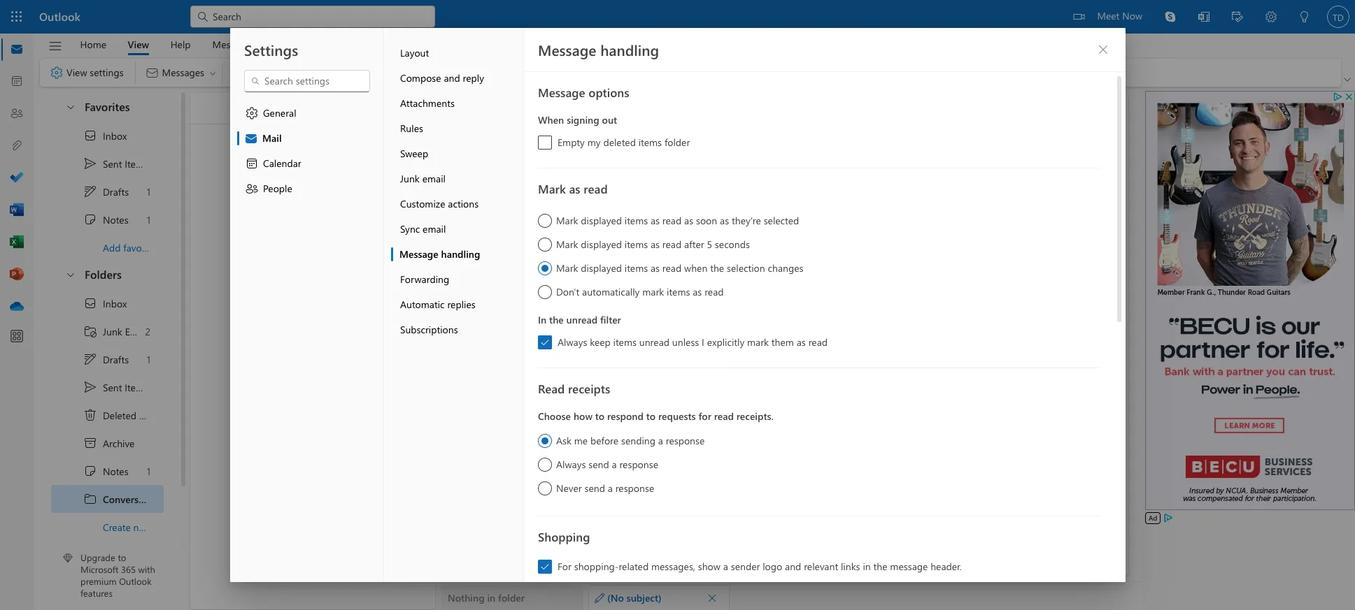 Task type: vqa. For each thing, say whether or not it's contained in the screenshot.
and to the left
yes



Task type: describe. For each thing, give the bounding box(es) containing it.
folder inside message options element
[[664, 136, 690, 149]]

how
[[573, 410, 592, 423]]

1 vertical spatial items
[[125, 381, 148, 394]]

when signing out
[[538, 113, 617, 127]]

nothing in folder button
[[441, 586, 583, 611]]

as down empty
[[569, 181, 580, 197]]

and inside button
[[444, 71, 460, 85]]

explicitly
[[707, 336, 744, 349]]

Message body, press Alt+F10 to exit text field
[[450, 281, 1119, 475]]

sweep
[[400, 147, 428, 160]]

keep
[[590, 336, 610, 349]]

nothing
[[448, 592, 485, 605]]

files image
[[10, 139, 24, 153]]

a right show
[[723, 560, 728, 574]]

receipts.
[[736, 410, 773, 423]]

1 vertical spatial mark
[[747, 336, 769, 349]]

as down mark displayed items as read after 5 seconds
[[650, 262, 659, 275]]

subscriptions
[[400, 323, 458, 337]]

compose and reply
[[400, 71, 484, 85]]

Bcc text field
[[500, 210, 1119, 226]]

add favorite
[[103, 241, 156, 254]]

 calendar
[[245, 157, 301, 171]]

soon
[[696, 214, 717, 227]]

0 vertical spatial response
[[665, 434, 704, 448]]

always keep items unread unless i explicitly mark them as read
[[557, 336, 827, 349]]

layout button
[[391, 41, 523, 66]]

my
[[587, 136, 600, 149]]

response for never send a response
[[615, 482, 654, 495]]

mark as read element
[[538, 206, 1099, 350]]

help button
[[160, 34, 201, 55]]

 drafts for first  tree item from the top of the page
[[83, 185, 129, 199]]

to inside upgrade to microsoft 365 with premium outlook features
[[118, 552, 126, 564]]

as down mark displayed items as read as soon as they're selected
[[650, 238, 659, 251]]

 archive
[[83, 437, 135, 451]]

365
[[121, 564, 136, 576]]

 notes inside "favorites" tree
[[83, 213, 128, 227]]

premium features image
[[63, 554, 73, 564]]

items for after
[[624, 238, 648, 251]]

sync email button
[[391, 217, 523, 242]]

1  tree item from the top
[[51, 122, 164, 150]]

message handling heading
[[538, 40, 659, 59]]

folders tree item
[[51, 262, 164, 290]]

2  tree item from the top
[[51, 458, 164, 486]]

 for 2nd '' tree item from the top of the page
[[83, 297, 97, 311]]

show
[[698, 560, 720, 574]]

more apps image
[[10, 330, 24, 344]]

message inside button
[[212, 37, 250, 51]]

as right soon
[[720, 214, 729, 227]]

unless
[[672, 336, 699, 349]]

message options
[[538, 85, 629, 100]]

mark as read
[[538, 181, 607, 197]]

 drafts for first  tree item from the bottom
[[83, 353, 129, 367]]

(no
[[607, 592, 624, 605]]

read down my
[[583, 181, 607, 197]]

a right sending
[[658, 434, 663, 448]]

send for always
[[588, 458, 609, 472]]

testdummy3423@outlook.com button
[[572, 106, 710, 119]]


[[1073, 11, 1085, 22]]

handling inside "button"
[[441, 248, 480, 261]]

powerpoint image
[[10, 268, 24, 282]]


[[406, 104, 420, 118]]

2  notes from the top
[[83, 465, 128, 479]]

email for sync email
[[422, 222, 446, 236]]

junk email button
[[391, 167, 523, 192]]

sender
[[731, 560, 760, 574]]

and inside tab panel
[[785, 560, 801, 574]]

favorites
[[85, 99, 130, 114]]

in inside tab panel
[[863, 560, 870, 574]]

header.
[[930, 560, 962, 574]]

junk inside  junk email 2
[[103, 325, 122, 338]]

never
[[556, 482, 581, 495]]

meet now
[[1097, 9, 1142, 22]]

items inside  deleted items
[[139, 409, 163, 422]]

drafts for first  tree item from the bottom
[[103, 353, 129, 366]]

for shopping-related messages, show a sender logo and relevant links in the message header.
[[557, 560, 962, 574]]

mark for mark displayed items as read after 5 seconds
[[556, 238, 578, 251]]

deleted
[[603, 136, 636, 149]]

 for  general
[[245, 106, 259, 120]]

1 horizontal spatial the
[[710, 262, 724, 275]]

rules button
[[391, 116, 523, 141]]

Add a subject text field
[[441, 241, 1013, 263]]

junk inside junk email button
[[400, 172, 419, 185]]

message
[[890, 560, 928, 574]]

them
[[771, 336, 794, 349]]

2 horizontal spatial to
[[646, 410, 655, 423]]

2  tree item from the top
[[51, 374, 164, 402]]

 tree item
[[51, 430, 164, 458]]


[[250, 76, 260, 86]]

mark for mark displayed items as read as soon as they're selected
[[556, 214, 578, 227]]

from : testdummy3423@outlook.com
[[544, 106, 710, 119]]

requests
[[658, 410, 696, 423]]

 for shopping
[[540, 562, 550, 572]]

as right the them
[[796, 336, 805, 349]]

ask me before sending a response
[[556, 434, 704, 448]]

forwarding button
[[391, 267, 523, 292]]

mail image
[[10, 43, 24, 57]]

with
[[138, 564, 155, 576]]

2 sent from the top
[[103, 381, 122, 394]]

now
[[1122, 9, 1142, 22]]

 deleted items
[[83, 409, 163, 423]]

create new folder
[[103, 521, 179, 534]]

create new folder tree item
[[51, 514, 179, 542]]

in
[[538, 313, 546, 327]]

1 horizontal spatial to
[[595, 410, 604, 423]]

options button
[[381, 34, 436, 55]]

empty my deleted items folder
[[557, 136, 690, 149]]

 for first  tree item from the bottom
[[83, 353, 97, 367]]

home
[[80, 37, 106, 51]]

replies
[[447, 298, 475, 311]]

in inside button
[[487, 592, 496, 605]]

email for junk email
[[422, 172, 445, 185]]

message handling inside "button"
[[399, 248, 480, 261]]

message up from
[[538, 85, 585, 100]]

drafts for first  tree item from the top of the page
[[103, 185, 129, 198]]

forwarding
[[400, 273, 449, 286]]

always for always send a response
[[556, 458, 586, 472]]

customize
[[400, 197, 445, 211]]

settings
[[244, 40, 298, 59]]

mark for mark as read
[[538, 181, 566, 197]]

:
[[567, 106, 569, 119]]

message up message options
[[538, 40, 596, 59]]

2  inbox from the top
[[83, 297, 127, 311]]

inbox for 2nd '' tree item from the bottom of the page
[[103, 129, 127, 142]]

when
[[538, 113, 564, 127]]

seconds
[[715, 238, 750, 251]]

 tree item
[[51, 402, 164, 430]]

home button
[[70, 34, 117, 55]]

attachments
[[400, 97, 454, 110]]

out
[[602, 113, 617, 127]]

for
[[698, 410, 711, 423]]

set your advertising preferences image
[[1163, 513, 1174, 524]]

0 vertical spatial mark
[[642, 285, 664, 299]]

message button
[[202, 34, 261, 55]]

2  tree item from the top
[[51, 346, 164, 374]]

insert button
[[262, 34, 307, 55]]

from
[[544, 106, 567, 119]]

 for favorites
[[65, 101, 76, 112]]

microsoft
[[80, 564, 119, 576]]

mail
[[262, 132, 281, 145]]

items for i
[[613, 336, 636, 349]]

message handling button
[[391, 242, 523, 267]]

links
[[841, 560, 860, 574]]


[[1110, 247, 1119, 257]]

0 horizontal spatial the
[[549, 313, 563, 327]]

 button for favorites
[[58, 94, 82, 120]]

outlook inside upgrade to microsoft 365 with premium outlook features
[[119, 576, 152, 588]]

message handling inside tab panel
[[538, 40, 659, 59]]

2 horizontal spatial the
[[873, 560, 887, 574]]

5
[[707, 238, 712, 251]]

premium
[[80, 576, 117, 588]]

sync email
[[400, 222, 446, 236]]

settings heading
[[244, 40, 298, 59]]

settings
[[90, 66, 124, 79]]

items inside "favorites" tree
[[125, 157, 148, 170]]

mark displayed items as read after 5 seconds
[[556, 238, 750, 251]]

read left when
[[662, 262, 681, 275]]

excel image
[[10, 236, 24, 250]]

items for when
[[624, 262, 648, 275]]

1 horizontal spatial unread
[[639, 336, 669, 349]]

view inside  view settings
[[66, 66, 87, 79]]


[[83, 409, 97, 423]]

 tree item
[[51, 318, 164, 346]]

add favorite tree item
[[51, 234, 164, 262]]


[[244, 132, 258, 146]]

message handling tab panel
[[524, 28, 1125, 593]]

subscriptions button
[[391, 318, 523, 343]]

 inbox inside "favorites" tree
[[83, 129, 127, 143]]

testdummy3423@outlook.com
[[572, 106, 710, 119]]



Task type: locate. For each thing, give the bounding box(es) containing it.
 tree item
[[51, 206, 164, 234], [51, 458, 164, 486]]

document containing settings
[[0, 0, 1355, 611]]

 button left folders
[[58, 262, 82, 288]]

 down show
[[707, 594, 717, 603]]

drafts down  junk email 2
[[103, 353, 129, 366]]

 tree item
[[51, 150, 164, 178], [51, 374, 164, 402]]

calendar
[[263, 157, 301, 170]]

 button
[[41, 34, 69, 58]]

word image
[[10, 204, 24, 218]]

help
[[170, 37, 191, 51]]

0 vertical spatial folder
[[664, 136, 690, 149]]

options
[[391, 37, 426, 51]]

 for 2nd '' tree item from the bottom of the page
[[83, 129, 97, 143]]

send for never
[[584, 482, 605, 495]]

read
[[583, 181, 607, 197], [662, 214, 681, 227], [662, 238, 681, 251], [662, 262, 681, 275], [704, 285, 723, 299], [808, 336, 827, 349], [714, 410, 734, 423]]

2  from the top
[[540, 562, 550, 572]]

sweep button
[[391, 141, 523, 167]]

folder for create new folder
[[154, 521, 179, 534]]

read right for
[[714, 410, 734, 423]]

compose and reply button
[[391, 66, 523, 91]]

always inside choose how to respond to requests for read receipts. option group
[[556, 458, 586, 472]]

 button down show
[[702, 589, 722, 608]]

compose
[[400, 71, 441, 85]]

0 horizontal spatial view
[[66, 66, 87, 79]]

 tree item down the 'favorites'
[[51, 122, 164, 150]]

2  from the top
[[83, 353, 97, 367]]

1 vertical spatial  notes
[[83, 465, 128, 479]]

displayed for mark displayed items as read as soon as they're selected
[[581, 214, 622, 227]]

 left folders
[[65, 269, 76, 280]]

view inside button
[[128, 37, 149, 51]]

 for first the  tree item from the bottom of the page
[[83, 465, 97, 479]]

0 vertical spatial  inbox
[[83, 129, 127, 143]]

1  notes from the top
[[83, 213, 128, 227]]

1 horizontal spatial and
[[785, 560, 801, 574]]

choose how to respond to requests for read receipts. option group
[[538, 406, 1099, 498]]

junk right 
[[103, 325, 122, 338]]

0 vertical spatial 
[[540, 338, 550, 348]]

3 displayed from the top
[[581, 262, 622, 275]]

 inside folders tree item
[[65, 269, 76, 280]]

read inside option group
[[714, 410, 734, 423]]

as left soon
[[684, 214, 693, 227]]

inbox inside "favorites" tree
[[103, 129, 127, 142]]

0 vertical spatial send
[[588, 458, 609, 472]]

 inside mark as read element
[[540, 338, 550, 348]]

1 vertical spatial displayed
[[581, 238, 622, 251]]

 down favorites tree item
[[83, 129, 97, 143]]

sent inside "favorites" tree
[[103, 157, 122, 170]]

drafts inside "favorites" tree
[[103, 185, 129, 198]]

1  tree item from the top
[[51, 206, 164, 234]]

2 vertical spatial folder
[[498, 592, 525, 605]]

left-rail-appbar navigation
[[3, 34, 31, 323]]

view button
[[117, 34, 160, 55]]

 tree item up deleted on the bottom left of the page
[[51, 374, 164, 402]]

settings tab list
[[230, 28, 384, 583]]


[[83, 325, 97, 339]]

inbox down favorites tree item
[[103, 129, 127, 142]]

1  from the top
[[83, 129, 97, 143]]

1 horizontal spatial 
[[1097, 44, 1109, 55]]

application containing settings
[[0, 0, 1355, 611]]

2  button from the top
[[58, 262, 82, 288]]

email right sync
[[422, 222, 446, 236]]

handling inside tab panel
[[600, 40, 659, 59]]

 inside "favorites" tree
[[83, 157, 97, 171]]

1  button from the top
[[58, 94, 82, 120]]

 view settings
[[50, 66, 124, 80]]

0 vertical spatial  tree item
[[51, 122, 164, 150]]

1 vertical spatial sent
[[103, 381, 122, 394]]

message options element
[[538, 110, 1099, 150]]

message up 
[[212, 37, 250, 51]]

 (no subject)
[[595, 592, 662, 605]]

a down always send a response
[[607, 482, 612, 495]]

 up add favorite tree item
[[83, 213, 97, 227]]

 inbox
[[83, 129, 127, 143], [83, 297, 127, 311]]

to right how
[[595, 410, 604, 423]]

 inside settings tab list
[[245, 106, 259, 120]]

 tree item down  junk email 2
[[51, 346, 164, 374]]

2  from the top
[[83, 381, 97, 395]]

email inside button
[[422, 172, 445, 185]]

 button
[[1092, 38, 1114, 61], [702, 589, 722, 608]]

outlook right premium
[[119, 576, 152, 588]]

0 vertical spatial 
[[1097, 44, 1109, 55]]

0 horizontal spatial and
[[444, 71, 460, 85]]

2  sent items from the top
[[83, 381, 148, 395]]

0 horizontal spatial 
[[50, 66, 64, 80]]

folder right new
[[154, 521, 179, 534]]

 sent items inside "favorites" tree
[[83, 157, 148, 171]]

tree
[[51, 290, 179, 542]]

message down sync email at the top
[[399, 248, 438, 261]]

1 vertical spatial  inbox
[[83, 297, 127, 311]]

always for always keep items unread unless i explicitly mark them as read
[[557, 336, 587, 349]]

shopping-
[[574, 560, 618, 574]]

inbox inside 'tree'
[[103, 297, 127, 310]]

tree inside application
[[51, 290, 179, 542]]

1 vertical spatial email
[[422, 222, 446, 236]]

0 vertical spatial and
[[444, 71, 460, 85]]

 for second the  tree item from the bottom of the page
[[83, 213, 97, 227]]

a
[[658, 434, 663, 448], [611, 458, 616, 472], [607, 482, 612, 495], [723, 560, 728, 574]]

read left after
[[662, 238, 681, 251]]

1 email from the top
[[422, 172, 445, 185]]

 button inside favorites tree item
[[58, 94, 82, 120]]

notes up add at the left of page
[[103, 213, 128, 226]]

conversation history
[[239, 100, 346, 115]]

 inside message handling tab panel
[[1097, 44, 1109, 55]]

1 horizontal spatial in
[[863, 560, 870, 574]]

read right the them
[[808, 336, 827, 349]]

calendar image
[[10, 75, 24, 89]]

1 vertical spatial 
[[65, 269, 76, 280]]

0 vertical spatial sent
[[103, 157, 122, 170]]

1 vertical spatial the
[[549, 313, 563, 327]]

0 vertical spatial 
[[83, 185, 97, 199]]

1  from the top
[[65, 101, 76, 112]]

1 vertical spatial inbox
[[103, 297, 127, 310]]

1  from the top
[[83, 185, 97, 199]]

0 horizontal spatial unread
[[566, 313, 597, 327]]

the right when
[[710, 262, 724, 275]]

1 vertical spatial 
[[540, 562, 550, 572]]

the right in
[[549, 313, 563, 327]]

always down in the unread filter on the bottom of the page
[[557, 336, 587, 349]]

receipts
[[568, 381, 610, 397]]

response for always send a response
[[619, 458, 658, 472]]

 tree item down favorites tree item
[[51, 150, 164, 178]]

tree containing 
[[51, 290, 179, 542]]

 inbox up the  tree item
[[83, 297, 127, 311]]

inbox for 2nd '' tree item from the top of the page
[[103, 297, 127, 310]]

1
[[147, 185, 150, 198], [147, 213, 150, 226], [147, 353, 150, 366], [147, 465, 150, 478]]

 button inside folders tree item
[[58, 262, 82, 288]]

view left the settings
[[66, 66, 87, 79]]

folder
[[664, 136, 690, 149], [154, 521, 179, 534], [498, 592, 525, 605]]

empty
[[557, 136, 584, 149]]

0 vertical spatial outlook
[[39, 9, 80, 24]]

1 1 from the top
[[147, 185, 150, 198]]

folders
[[85, 267, 122, 282]]

deleted
[[103, 409, 136, 422]]

unread left unless
[[639, 336, 669, 349]]

 sent items down favorites tree item
[[83, 157, 148, 171]]

1 for first  tree item from the top of the page
[[147, 185, 150, 198]]

tab list containing home
[[69, 34, 437, 55]]

reply
[[463, 71, 484, 85]]

0 vertical spatial message handling
[[538, 40, 659, 59]]

1 vertical spatial  drafts
[[83, 353, 129, 367]]

1  from the top
[[540, 338, 550, 348]]

general
[[263, 106, 296, 120]]

1 vertical spatial 
[[245, 106, 259, 120]]

2  from the top
[[65, 269, 76, 280]]

send right never
[[584, 482, 605, 495]]

1 displayed from the top
[[581, 214, 622, 227]]

in right nothing
[[487, 592, 496, 605]]

inbox up  junk email 2
[[103, 297, 127, 310]]

application
[[0, 0, 1355, 611]]

 button down meet
[[1092, 38, 1114, 61]]

displayed for mark displayed items as read after 5 seconds
[[581, 238, 622, 251]]

 left for
[[540, 562, 550, 572]]

 tree item
[[51, 486, 164, 514]]

0 horizontal spatial handling
[[441, 248, 480, 261]]

mark
[[642, 285, 664, 299], [747, 336, 769, 349]]

automatic replies
[[400, 298, 475, 311]]

 notes up add favorite tree item
[[83, 213, 128, 227]]


[[65, 101, 76, 112], [65, 269, 76, 280]]

 sent items up deleted on the bottom left of the page
[[83, 381, 148, 395]]

in the unread filter
[[538, 313, 621, 327]]

 up add favorite tree item
[[83, 185, 97, 199]]

1 vertical spatial  tree item
[[51, 458, 164, 486]]

as down when
[[692, 285, 702, 299]]

sent down favorites tree item
[[103, 157, 122, 170]]

1  from the top
[[83, 213, 97, 227]]

relevant
[[804, 560, 838, 574]]

mark down mark displayed items as read when the selection changes
[[642, 285, 664, 299]]

2
[[145, 325, 150, 338]]

1 vertical spatial always
[[556, 458, 586, 472]]

1  sent items from the top
[[83, 157, 148, 171]]

don't automatically mark items as read
[[556, 285, 723, 299]]

mark for mark displayed items as read when the selection changes
[[556, 262, 578, 275]]

notes inside "favorites" tree
[[103, 213, 128, 226]]

email inside "button"
[[422, 222, 446, 236]]

0 vertical spatial in
[[863, 560, 870, 574]]

0 vertical spatial displayed
[[581, 214, 622, 227]]

0 vertical spatial view
[[128, 37, 149, 51]]

2 notes from the top
[[103, 465, 128, 478]]

1  inbox from the top
[[83, 129, 127, 143]]

1 for second the  tree item from the bottom of the page
[[147, 213, 150, 226]]

rules
[[400, 122, 423, 135]]

 up 
[[245, 106, 259, 120]]

 down in
[[540, 338, 550, 348]]

 for folders
[[65, 269, 76, 280]]

items down favorites tree item
[[125, 157, 148, 170]]


[[50, 66, 64, 80], [245, 106, 259, 120]]

 inbox down favorites tree item
[[83, 129, 127, 143]]

1 vertical spatial send
[[584, 482, 605, 495]]

0 vertical spatial drafts
[[103, 185, 129, 198]]

 tree item up add favorite tree item
[[51, 178, 164, 206]]

to right the upgrade
[[118, 552, 126, 564]]

items
[[638, 136, 662, 149], [624, 214, 648, 227], [624, 238, 648, 251], [624, 262, 648, 275], [666, 285, 690, 299], [613, 336, 636, 349]]

 for first  tree item from the top of the page
[[83, 185, 97, 199]]

1  tree item from the top
[[51, 178, 164, 206]]

2 vertical spatial the
[[873, 560, 887, 574]]

 left the 'favorites'
[[65, 101, 76, 112]]

favorites tree item
[[51, 94, 164, 122]]

0 vertical spatial 
[[65, 101, 76, 112]]

 tree item
[[51, 178, 164, 206], [51, 346, 164, 374]]

1 vertical spatial junk
[[103, 325, 122, 338]]

2 1 from the top
[[147, 213, 150, 226]]

 button for folders
[[58, 262, 82, 288]]

subject)
[[627, 592, 662, 605]]

1 horizontal spatial message handling
[[538, 40, 659, 59]]

read up mark displayed items as read after 5 seconds
[[662, 214, 681, 227]]


[[83, 129, 97, 143], [83, 297, 97, 311]]

1 vertical spatial 
[[83, 297, 97, 311]]

notes for second the  tree item from the bottom of the page
[[103, 213, 128, 226]]

favorites tree
[[51, 88, 164, 262]]

 drafts up add favorite tree item
[[83, 185, 129, 199]]

 inside favorites tree item
[[65, 101, 76, 112]]

0 horizontal spatial in
[[487, 592, 496, 605]]

2 drafts from the top
[[103, 353, 129, 366]]

Cc text field
[[500, 176, 1119, 192]]

response down sending
[[619, 458, 658, 472]]

message handling up the options
[[538, 40, 659, 59]]

people image
[[10, 107, 24, 121]]

notes down archive
[[103, 465, 128, 478]]

a up never send a response
[[611, 458, 616, 472]]

0 horizontal spatial folder
[[154, 521, 179, 534]]

1  from the top
[[83, 157, 97, 171]]


[[48, 39, 63, 54]]

nothing in folder
[[448, 592, 525, 605]]

mark left the them
[[747, 336, 769, 349]]

and right logo
[[785, 560, 801, 574]]

folder down testdummy3423@outlook.com popup button on the top of the page
[[664, 136, 690, 149]]

1 vertical spatial  tree item
[[51, 346, 164, 374]]

0 horizontal spatial mark
[[642, 285, 664, 299]]

2 displayed from the top
[[581, 238, 622, 251]]

 inside "favorites" tree
[[83, 129, 97, 143]]

1 horizontal spatial outlook
[[119, 576, 152, 588]]

 down meet
[[1097, 44, 1109, 55]]

2  from the top
[[83, 297, 97, 311]]

0 vertical spatial 
[[83, 129, 97, 143]]

items
[[125, 157, 148, 170], [125, 381, 148, 394], [139, 409, 163, 422]]

0 vertical spatial handling
[[600, 40, 659, 59]]

1 inbox from the top
[[103, 129, 127, 142]]

 button
[[402, 101, 424, 120]]

1 horizontal spatial 
[[245, 106, 259, 120]]

outlook inside outlook banner
[[39, 9, 80, 24]]

folder right nothing
[[498, 592, 525, 605]]


[[540, 338, 550, 348], [540, 562, 550, 572]]

view left help
[[128, 37, 149, 51]]

2  tree item from the top
[[51, 290, 164, 318]]

after
[[684, 238, 704, 251]]

related
[[618, 560, 648, 574]]

0 vertical spatial email
[[422, 172, 445, 185]]

 drafts down the  tree item
[[83, 353, 129, 367]]

1 horizontal spatial  button
[[1092, 38, 1114, 61]]

to right respond
[[646, 410, 655, 423]]

2 vertical spatial items
[[139, 409, 163, 422]]

0 vertical spatial the
[[710, 262, 724, 275]]

1 vertical spatial handling
[[441, 248, 480, 261]]

1 for first the  tree item from the bottom of the page
[[147, 465, 150, 478]]


[[83, 437, 97, 451]]

0 vertical spatial notes
[[103, 213, 128, 226]]

response down requests
[[665, 434, 704, 448]]

1 notes from the top
[[103, 213, 128, 226]]

 inside "favorites" tree
[[83, 213, 97, 227]]

1 vertical spatial outlook
[[119, 576, 152, 588]]

sending
[[621, 434, 655, 448]]

email up customize actions
[[422, 172, 445, 185]]

folder inside button
[[498, 592, 525, 605]]

handling down sync email "button"
[[441, 248, 480, 261]]

 junk email 2
[[83, 325, 150, 339]]

 for in the unread filter
[[540, 338, 550, 348]]

1 vertical spatial and
[[785, 560, 801, 574]]

junk down sweep
[[400, 172, 419, 185]]

 button left the 'favorites'
[[58, 94, 82, 120]]

1 vertical spatial unread
[[639, 336, 669, 349]]

1 horizontal spatial handling
[[600, 40, 659, 59]]

ask
[[556, 434, 571, 448]]

items for as
[[624, 214, 648, 227]]

create
[[103, 521, 131, 534]]

1 vertical spatial  tree item
[[51, 374, 164, 402]]

 notes
[[83, 213, 128, 227], [83, 465, 128, 479]]

1 vertical spatial folder
[[154, 521, 179, 534]]

favorite
[[123, 241, 156, 254]]

automatic
[[400, 298, 444, 311]]

sent up the  tree item
[[103, 381, 122, 394]]

0 vertical spatial  button
[[58, 94, 82, 120]]

1 vertical spatial  tree item
[[51, 290, 164, 318]]

respond
[[607, 410, 643, 423]]

mark displayed items as read when the selection changes
[[556, 262, 803, 275]]

1 horizontal spatial junk
[[400, 172, 419, 185]]

1 vertical spatial 
[[707, 594, 717, 603]]

layout group
[[225, 59, 363, 87]]

outlook up 
[[39, 9, 80, 24]]

 general
[[245, 106, 296, 120]]

1 vertical spatial notes
[[103, 465, 128, 478]]

as up mark displayed items as read after 5 seconds
[[650, 214, 659, 227]]

automatic replies button
[[391, 292, 523, 318]]

always inside mark as read element
[[557, 336, 587, 349]]

displayed for mark displayed items as read when the selection changes
[[581, 262, 622, 275]]

 tree item up add at the left of page
[[51, 206, 164, 234]]

0 vertical spatial 
[[83, 157, 97, 171]]

0 horizontal spatial to
[[118, 552, 126, 564]]

in
[[863, 560, 870, 574], [487, 592, 496, 605]]

outlook banner
[[0, 0, 1355, 34]]

0 vertical spatial  sent items
[[83, 157, 148, 171]]

dialog containing settings
[[0, 0, 1355, 611]]

1 vertical spatial 
[[83, 465, 97, 479]]

the left message
[[873, 560, 887, 574]]

folder inside tree item
[[154, 521, 179, 534]]

1 drafts from the top
[[103, 185, 129, 198]]

tab list
[[69, 34, 437, 55]]

read down when
[[704, 285, 723, 299]]

don't
[[556, 285, 579, 299]]

2  from the top
[[83, 465, 97, 479]]

document
[[0, 0, 1355, 611]]

message handling up forwarding
[[399, 248, 480, 261]]

 down favorites tree item
[[83, 157, 97, 171]]

items right deleted on the bottom left of the page
[[139, 409, 163, 422]]

folder for nothing in folder
[[498, 592, 525, 605]]

never send a response
[[556, 482, 654, 495]]

in right links
[[863, 560, 870, 574]]

as
[[569, 181, 580, 197], [650, 214, 659, 227], [684, 214, 693, 227], [720, 214, 729, 227], [650, 238, 659, 251], [650, 262, 659, 275], [692, 285, 702, 299], [796, 336, 805, 349]]

2 email from the top
[[422, 222, 446, 236]]

 up 
[[83, 297, 97, 311]]

1 vertical spatial view
[[66, 66, 87, 79]]

0 vertical spatial items
[[125, 157, 148, 170]]

notes
[[103, 213, 128, 226], [103, 465, 128, 478]]

0 vertical spatial  tree item
[[51, 150, 164, 178]]

 tree item down folders
[[51, 290, 164, 318]]

To text field
[[500, 142, 1121, 158]]

0 vertical spatial 
[[50, 66, 64, 80]]

 inside reading pane main content
[[707, 594, 717, 603]]

notes for first the  tree item from the bottom of the page
[[103, 465, 128, 478]]

2 vertical spatial displayed
[[581, 262, 622, 275]]

 button inside reading pane main content
[[702, 589, 722, 608]]

1 vertical spatial  button
[[702, 589, 722, 608]]

0 vertical spatial  drafts
[[83, 185, 129, 199]]

0 vertical spatial unread
[[566, 313, 597, 327]]

automatically
[[582, 285, 639, 299]]

2 vertical spatial response
[[615, 482, 654, 495]]

to do image
[[10, 171, 24, 185]]

 for  view settings
[[50, 66, 64, 80]]

 down  button
[[50, 66, 64, 80]]

dialog
[[0, 0, 1355, 611]]

 inside "favorites" tree
[[83, 185, 97, 199]]

message handling
[[538, 40, 659, 59], [399, 248, 480, 261]]

 notes up  tree item
[[83, 465, 128, 479]]

2  drafts from the top
[[83, 353, 129, 367]]


[[83, 157, 97, 171], [83, 381, 97, 395]]

2 horizontal spatial folder
[[664, 136, 690, 149]]

read receipts
[[538, 381, 610, 397]]

1 vertical spatial 
[[83, 381, 97, 395]]

message list section
[[190, 90, 435, 610]]

 up 
[[83, 465, 97, 479]]

0 horizontal spatial junk
[[103, 325, 122, 338]]

read
[[538, 381, 564, 397]]

message
[[212, 37, 250, 51], [538, 40, 596, 59], [538, 85, 585, 100], [399, 248, 438, 261]]

send down before
[[588, 458, 609, 472]]

always up never
[[556, 458, 586, 472]]

reading pane main content
[[436, 87, 1142, 611]]

1  drafts from the top
[[83, 185, 129, 199]]

outlook link
[[39, 0, 80, 34]]

1  tree item from the top
[[51, 150, 164, 178]]

meet
[[1097, 9, 1120, 22]]

 drafts inside "favorites" tree
[[83, 185, 129, 199]]

response down always send a response
[[615, 482, 654, 495]]

items inside message options element
[[638, 136, 662, 149]]

1 vertical spatial  sent items
[[83, 381, 148, 395]]

0 vertical spatial always
[[557, 336, 587, 349]]

message inside "button"
[[399, 248, 438, 261]]

unread
[[566, 313, 597, 327], [639, 336, 669, 349]]

1 horizontal spatial view
[[128, 37, 149, 51]]

unread left filter
[[566, 313, 597, 327]]

they're
[[731, 214, 761, 227]]

2 inbox from the top
[[103, 297, 127, 310]]

4 1 from the top
[[147, 465, 150, 478]]

1 sent from the top
[[103, 157, 122, 170]]

1 for first  tree item from the bottom
[[147, 353, 150, 366]]

changes
[[768, 262, 803, 275]]

archive
[[103, 437, 135, 450]]

before
[[590, 434, 618, 448]]

 button inside message handling tab panel
[[1092, 38, 1114, 61]]

3 1 from the top
[[147, 353, 150, 366]]

displayed
[[581, 214, 622, 227], [581, 238, 622, 251], [581, 262, 622, 275]]

to
[[595, 410, 604, 423], [646, 410, 655, 423], [118, 552, 126, 564]]

 inside  view settings
[[50, 66, 64, 80]]

Search settings search field
[[260, 74, 355, 88]]

onedrive image
[[10, 300, 24, 314]]

handling up the options
[[600, 40, 659, 59]]

1 vertical spatial 
[[83, 353, 97, 367]]

0 horizontal spatial 
[[707, 594, 717, 603]]

1 vertical spatial message handling
[[399, 248, 480, 261]]

0 vertical spatial  tree item
[[51, 206, 164, 234]]

 tree item
[[51, 122, 164, 150], [51, 290, 164, 318]]



